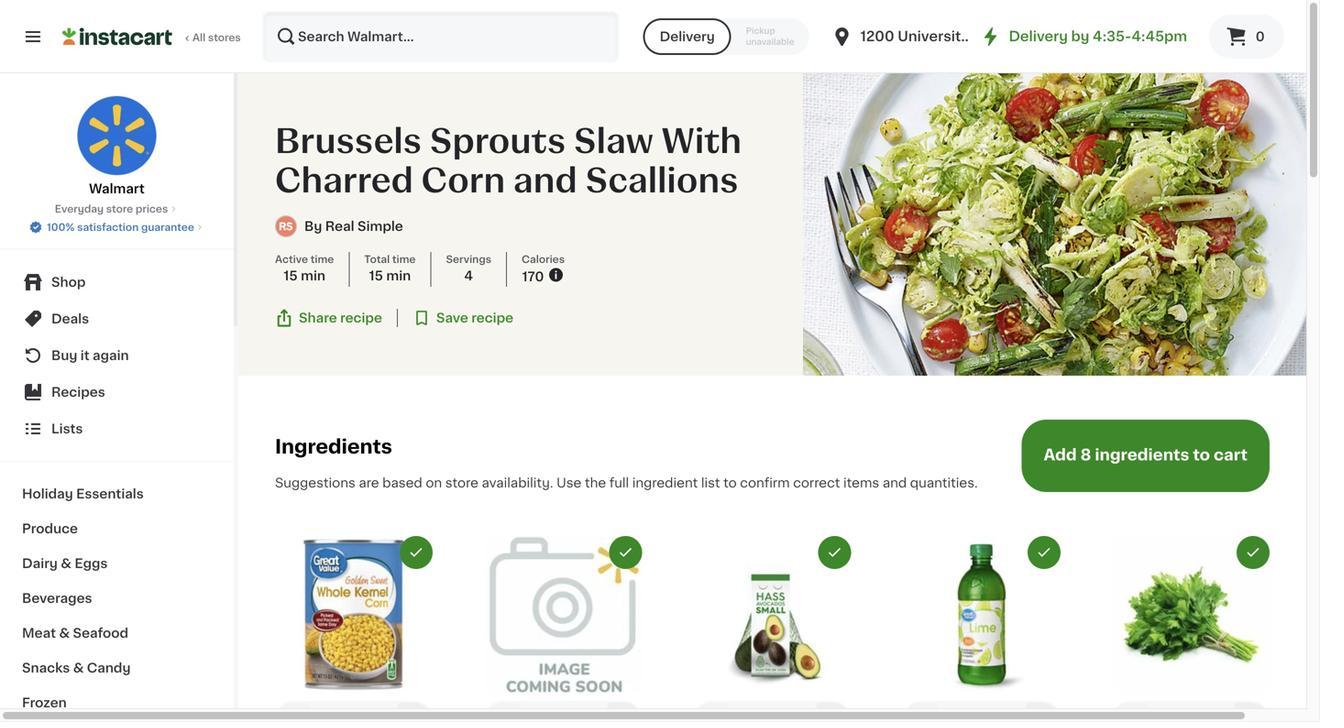 Task type: vqa. For each thing, say whether or not it's contained in the screenshot.
pies
no



Task type: describe. For each thing, give the bounding box(es) containing it.
dairy & eggs link
[[11, 547, 223, 581]]

holiday
[[22, 488, 73, 501]]

dairy & eggs
[[22, 558, 108, 570]]

quantities.
[[910, 477, 978, 490]]

100% satisfaction guarantee
[[47, 222, 194, 232]]

1200 university ave
[[861, 30, 1000, 43]]

delivery by 4:35-4:45pm link
[[980, 26, 1188, 48]]

4
[[464, 270, 473, 283]]

walmart
[[89, 182, 145, 195]]

& for snacks
[[73, 662, 84, 675]]

total time 15 min
[[364, 255, 416, 283]]

use
[[557, 477, 582, 490]]

walmart logo image
[[77, 95, 157, 176]]

prices
[[136, 204, 168, 214]]

snacks & candy link
[[11, 651, 223, 686]]

by
[[304, 220, 322, 233]]

and inside the brussels sprouts slaw with charred corn and scallions
[[513, 165, 577, 197]]

15 for active time 15 min
[[284, 270, 298, 283]]

time for total time 15 min
[[392, 255, 416, 265]]

everyday store prices link
[[55, 202, 179, 216]]

save recipe button
[[413, 309, 514, 328]]

brussels
[[275, 125, 422, 158]]

save recipe
[[436, 312, 514, 325]]

1 horizontal spatial and
[[883, 477, 907, 490]]

ingredient
[[633, 477, 698, 490]]

instacart logo image
[[62, 26, 172, 48]]

5 product group from the left
[[1112, 536, 1270, 723]]

meat
[[22, 627, 56, 640]]

slaw
[[574, 125, 654, 158]]

snacks & candy
[[22, 662, 131, 675]]

min for total time 15 min
[[386, 270, 411, 283]]

charred
[[275, 165, 413, 197]]

full
[[610, 477, 629, 490]]

everyday
[[55, 204, 104, 214]]

sprouts
[[430, 125, 566, 158]]

shop
[[51, 276, 86, 289]]

suggestions
[[275, 477, 356, 490]]

seafood
[[73, 627, 128, 640]]

share recipe button
[[275, 309, 382, 328]]

candy
[[87, 662, 131, 675]]

ingredients
[[1095, 447, 1190, 463]]

list
[[701, 477, 720, 490]]

save
[[436, 312, 468, 325]]

to inside button
[[1193, 447, 1210, 463]]

beverages
[[22, 592, 92, 605]]

satisfaction
[[77, 222, 139, 232]]

add
[[1044, 447, 1077, 463]]

guarantee
[[141, 222, 194, 232]]

active time 15 min
[[275, 255, 334, 283]]

delivery button
[[643, 18, 732, 55]]

calories
[[522, 255, 565, 265]]

lists
[[51, 423, 83, 436]]

total
[[364, 255, 390, 265]]

& for dairy
[[61, 558, 72, 570]]

share recipe
[[299, 312, 382, 325]]

essentials
[[76, 488, 144, 501]]

meat & seafood
[[22, 627, 128, 640]]

by
[[1072, 30, 1090, 43]]

unselect item image
[[1245, 545, 1262, 561]]

min for active time 15 min
[[301, 270, 326, 283]]

meat & seafood link
[[11, 616, 223, 651]]

4 unselect item image from the left
[[1036, 545, 1053, 561]]

all
[[193, 33, 206, 43]]

brussels sprouts slaw with charred corn and scallions image
[[803, 73, 1321, 376]]

8
[[1081, 447, 1092, 463]]

ingredients
[[275, 437, 392, 457]]

4:35-
[[1093, 30, 1132, 43]]

0
[[1256, 30, 1265, 43]]

suggestions are based on store availability. use the full ingredient list to confirm correct items and quantities.
[[275, 477, 978, 490]]

all stores link
[[62, 11, 242, 62]]

stores
[[208, 33, 241, 43]]

university
[[898, 30, 970, 43]]

availability.
[[482, 477, 553, 490]]

1 unselect item image from the left
[[408, 545, 425, 561]]

with
[[662, 125, 742, 158]]



Task type: locate. For each thing, give the bounding box(es) containing it.
on
[[426, 477, 442, 490]]

0 button
[[1210, 15, 1285, 59]]

170
[[522, 271, 544, 284]]

1 vertical spatial store
[[445, 477, 479, 490]]

15 for total time 15 min
[[369, 270, 383, 283]]

& left eggs
[[61, 558, 72, 570]]

lists link
[[11, 411, 223, 448]]

beverages link
[[11, 581, 223, 616]]

store
[[106, 204, 133, 214], [445, 477, 479, 490]]

& right meat
[[59, 627, 70, 640]]

1 min from the left
[[301, 270, 326, 283]]

1 15 from the left
[[284, 270, 298, 283]]

corn
[[421, 165, 505, 197]]

servings 4
[[446, 255, 492, 283]]

0 vertical spatial to
[[1193, 447, 1210, 463]]

real
[[325, 220, 355, 233]]

min
[[301, 270, 326, 283], [386, 270, 411, 283]]

0 horizontal spatial min
[[301, 270, 326, 283]]

1 horizontal spatial time
[[392, 255, 416, 265]]

based
[[383, 477, 423, 490]]

& for meat
[[59, 627, 70, 640]]

0 vertical spatial and
[[513, 165, 577, 197]]

2 min from the left
[[386, 270, 411, 283]]

delivery inside "button"
[[660, 30, 715, 43]]

frozen link
[[11, 686, 223, 721]]

store right on
[[445, 477, 479, 490]]

1 recipe from the left
[[340, 312, 382, 325]]

0 vertical spatial store
[[106, 204, 133, 214]]

again
[[93, 349, 129, 362]]

produce link
[[11, 512, 223, 547]]

scallions
[[585, 165, 739, 197]]

buy
[[51, 349, 77, 362]]

everyday store prices
[[55, 204, 168, 214]]

to left cart
[[1193, 447, 1210, 463]]

3 unselect item image from the left
[[827, 545, 843, 561]]

the
[[585, 477, 606, 490]]

recipe for save recipe
[[472, 312, 514, 325]]

time right total
[[392, 255, 416, 265]]

delivery for delivery by 4:35-4:45pm
[[1009, 30, 1068, 43]]

by real simple
[[304, 220, 403, 233]]

0 horizontal spatial delivery
[[660, 30, 715, 43]]

0 vertical spatial &
[[61, 558, 72, 570]]

eggs
[[75, 558, 108, 570]]

store up 100% satisfaction guarantee button
[[106, 204, 133, 214]]

4 product group from the left
[[903, 536, 1061, 723]]

1 time from the left
[[311, 255, 334, 265]]

dairy
[[22, 558, 58, 570]]

time right active
[[311, 255, 334, 265]]

are
[[359, 477, 379, 490]]

min down total
[[386, 270, 411, 283]]

items
[[844, 477, 880, 490]]

share
[[299, 312, 337, 325]]

confirm
[[740, 477, 790, 490]]

to
[[1193, 447, 1210, 463], [724, 477, 737, 490]]

add 8 ingredients to cart
[[1044, 447, 1248, 463]]

0 horizontal spatial and
[[513, 165, 577, 197]]

min down active
[[301, 270, 326, 283]]

2 15 from the left
[[369, 270, 383, 283]]

recipes link
[[11, 374, 223, 411]]

15 inside the active time 15 min
[[284, 270, 298, 283]]

1 vertical spatial to
[[724, 477, 737, 490]]

100%
[[47, 222, 75, 232]]

buy it again
[[51, 349, 129, 362]]

produce
[[22, 523, 78, 536]]

delivery for delivery
[[660, 30, 715, 43]]

to right list
[[724, 477, 737, 490]]

15 inside total time 15 min
[[369, 270, 383, 283]]

1 vertical spatial &
[[59, 627, 70, 640]]

recipe right save at the top of the page
[[472, 312, 514, 325]]

100% satisfaction guarantee button
[[29, 216, 205, 235]]

Search field
[[264, 13, 618, 61]]

deals link
[[11, 301, 223, 337]]

15 down total
[[369, 270, 383, 283]]

1 horizontal spatial recipe
[[472, 312, 514, 325]]

brussels sprouts slaw with charred corn and scallions
[[275, 125, 742, 197]]

min inside the active time 15 min
[[301, 270, 326, 283]]

time inside total time 15 min
[[392, 255, 416, 265]]

frozen
[[22, 697, 67, 710]]

1200
[[861, 30, 895, 43]]

2 product group from the left
[[484, 536, 642, 723]]

2 time from the left
[[392, 255, 416, 265]]

delivery by 4:35-4:45pm
[[1009, 30, 1188, 43]]

and
[[513, 165, 577, 197], [883, 477, 907, 490]]

shop link
[[11, 264, 223, 301]]

it
[[80, 349, 90, 362]]

0 horizontal spatial time
[[311, 255, 334, 265]]

2 vertical spatial &
[[73, 662, 84, 675]]

& left the candy
[[73, 662, 84, 675]]

snacks
[[22, 662, 70, 675]]

simple
[[358, 220, 403, 233]]

walmart link
[[77, 95, 157, 198]]

and down sprouts
[[513, 165, 577, 197]]

4:45pm
[[1132, 30, 1188, 43]]

correct
[[793, 477, 840, 490]]

holiday essentials
[[22, 488, 144, 501]]

2 recipe from the left
[[472, 312, 514, 325]]

delivery
[[1009, 30, 1068, 43], [660, 30, 715, 43]]

recipe right share
[[340, 312, 382, 325]]

1 horizontal spatial 15
[[369, 270, 383, 283]]

time inside the active time 15 min
[[311, 255, 334, 265]]

1 horizontal spatial store
[[445, 477, 479, 490]]

1200 university ave button
[[831, 11, 1000, 62]]

time for active time 15 min
[[311, 255, 334, 265]]

1 horizontal spatial delivery
[[1009, 30, 1068, 43]]

buy it again link
[[11, 337, 223, 374]]

ave
[[974, 30, 1000, 43]]

0 horizontal spatial to
[[724, 477, 737, 490]]

time
[[311, 255, 334, 265], [392, 255, 416, 265]]

0 horizontal spatial store
[[106, 204, 133, 214]]

recipes
[[51, 386, 105, 399]]

min inside total time 15 min
[[386, 270, 411, 283]]

1 horizontal spatial to
[[1193, 447, 1210, 463]]

recipe
[[340, 312, 382, 325], [472, 312, 514, 325]]

0 horizontal spatial recipe
[[340, 312, 382, 325]]

servings
[[446, 255, 492, 265]]

None search field
[[262, 11, 620, 62]]

1 product group from the left
[[275, 536, 433, 723]]

&
[[61, 558, 72, 570], [59, 627, 70, 640], [73, 662, 84, 675]]

1 horizontal spatial min
[[386, 270, 411, 283]]

15 down active
[[284, 270, 298, 283]]

3 product group from the left
[[694, 536, 851, 723]]

1 vertical spatial and
[[883, 477, 907, 490]]

product group
[[275, 536, 433, 723], [484, 536, 642, 723], [694, 536, 851, 723], [903, 536, 1061, 723], [1112, 536, 1270, 723]]

unselect item image
[[408, 545, 425, 561], [617, 545, 634, 561], [827, 545, 843, 561], [1036, 545, 1053, 561]]

0 horizontal spatial 15
[[284, 270, 298, 283]]

2 unselect item image from the left
[[617, 545, 634, 561]]

service type group
[[643, 18, 809, 55]]

all stores
[[193, 33, 241, 43]]

recipe for share recipe
[[340, 312, 382, 325]]

15
[[284, 270, 298, 283], [369, 270, 383, 283]]

deals
[[51, 313, 89, 326]]

active
[[275, 255, 308, 265]]

and right items at right bottom
[[883, 477, 907, 490]]



